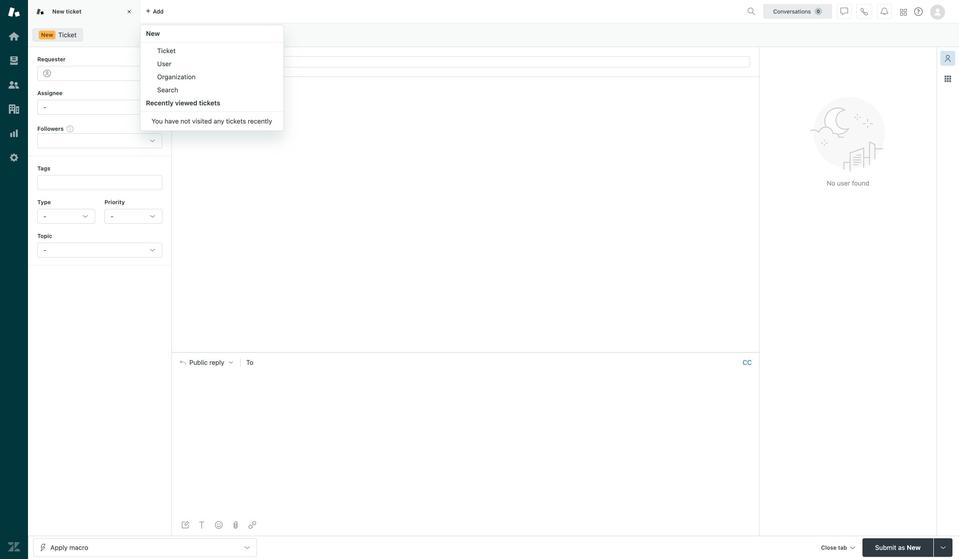 Task type: vqa. For each thing, say whether or not it's contained in the screenshot.
third menu item from the top
yes



Task type: locate. For each thing, give the bounding box(es) containing it.
None field
[[44, 136, 142, 146], [259, 358, 740, 368], [44, 136, 142, 146], [259, 358, 740, 368]]

add attachment image
[[232, 522, 240, 529]]

tab
[[28, 0, 140, 23]]

notifications image
[[881, 8, 889, 15]]

zendesk image
[[8, 542, 20, 554]]

close image
[[125, 7, 134, 16]]

customers image
[[8, 79, 20, 91]]

menu item
[[141, 44, 284, 57], [141, 57, 284, 71], [141, 71, 284, 84], [141, 84, 284, 97]]

2 menu item from the top
[[141, 57, 284, 71]]

insert emojis image
[[215, 522, 223, 529]]

views image
[[8, 55, 20, 67]]

button displays agent's chat status as invisible. image
[[841, 8, 849, 15]]

main element
[[0, 0, 28, 560]]

draft mode image
[[182, 522, 189, 529]]

get started image
[[8, 30, 20, 42]]

menu
[[140, 25, 284, 131]]

customer context image
[[945, 55, 952, 62]]

organizations image
[[8, 103, 20, 115]]

add link (cmd k) image
[[249, 522, 256, 529]]



Task type: describe. For each thing, give the bounding box(es) containing it.
1 menu item from the top
[[141, 44, 284, 57]]

3 menu item from the top
[[141, 71, 284, 84]]

format text image
[[198, 522, 206, 529]]

tabs tab list
[[28, 0, 744, 131]]

menu inside tabs tab list
[[140, 25, 284, 131]]

minimize composer image
[[462, 349, 470, 356]]

admin image
[[8, 152, 20, 164]]

zendesk products image
[[901, 9, 908, 16]]

secondary element
[[28, 26, 960, 44]]

Subject field
[[181, 56, 751, 67]]

apps image
[[945, 75, 952, 83]]

get help image
[[915, 7, 924, 16]]

tab inside tabs tab list
[[28, 0, 140, 23]]

info on adding followers image
[[66, 125, 74, 133]]

reporting image
[[8, 127, 20, 140]]

zendesk support image
[[8, 6, 20, 18]]

4 menu item from the top
[[141, 84, 284, 97]]



